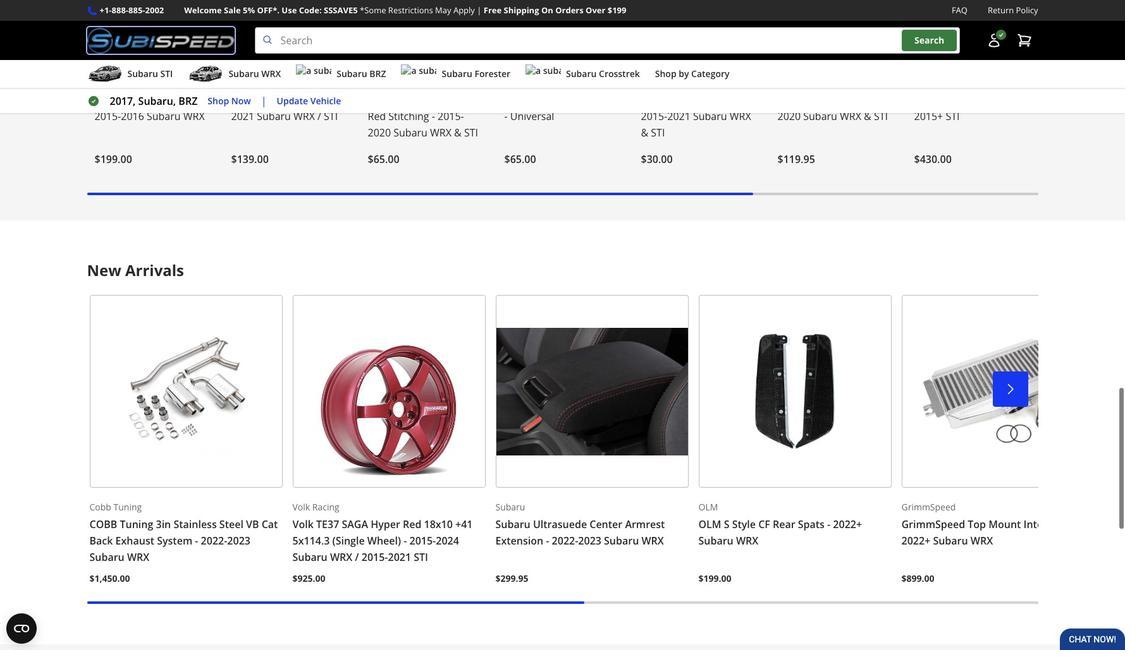 Task type: describe. For each thing, give the bounding box(es) containing it.
shop for shop now
[[208, 95, 229, 107]]

- inside 37 in stock 125027 grimmspeed cast aluminum turbo inlet - 2015-2016 subaru wrx
[[200, 93, 204, 107]]

3in
[[156, 518, 171, 532]]

with
[[454, 93, 474, 107]]

shop by category
[[655, 68, 730, 80]]

faq
[[952, 4, 968, 16]]

wrx inside 37 in stock 125027 grimmspeed cast aluminum turbo inlet - 2015-2016 subaru wrx
[[183, 110, 205, 123]]

search input field
[[255, 27, 960, 54]]

sti inside 31 in stock 15wrxstiebrakeal jdm station alcantara style ebrake boot with red stitching - 2015- 2020 subaru wrx & sti
[[464, 126, 478, 140]]

apply
[[454, 4, 475, 16]]

a subaru crosstrek thumbnail image image
[[526, 65, 561, 84]]

subaru wrx button
[[188, 63, 281, 88]]

return
[[988, 4, 1014, 16]]

$925.00
[[293, 573, 326, 585]]

turbo
[[146, 93, 174, 107]]

orders
[[556, 4, 584, 16]]

brz inside 'subaru brz' "dropdown button"
[[370, 68, 386, 80]]

wrx inside factionfab axle back exhaust - 2015+ wrx / 2015+ sti
[[992, 93, 1013, 107]]

return policy
[[988, 4, 1038, 16]]

ss15wrxdrl.2
[[231, 62, 292, 74]]

set
[[577, 93, 592, 107]]

sti inside factionfab axle back exhaust - 2015+ wrx / 2015+ sti
[[946, 110, 960, 123]]

a subaru brz thumbnail image image
[[296, 65, 332, 84]]

system
[[157, 535, 192, 548]]

6 stock from the left
[[801, 46, 826, 58]]

2016
[[121, 110, 144, 123]]

& inside oem rain guard deflector kit - 2015- 2020 subaru wrx & sti
[[864, 110, 872, 123]]

- inside volk racing volk te37 saga hyper red 18x10 +41 5x114.3 (single wheel) - 2015-2024 subaru wrx / 2015-2021 sti
[[404, 535, 407, 548]]

$65.00 for jdm station alcantara style ebrake boot with red stitching - 2015- 2020 subaru wrx & sti
[[368, 153, 400, 166]]

style for subispeed
[[231, 93, 254, 107]]

34 in stock
[[778, 46, 826, 58]]

rear
[[773, 518, 796, 532]]

$65.00 for factionfab m12x1.25 34mm lug nut set of 20 - universal
[[505, 153, 536, 166]]

shop by category button
[[655, 63, 730, 88]]

sti inside dropdown button
[[160, 68, 173, 80]]

2015- inside oem rain guard deflector kit - 2015- 2020 subaru wrx & sti
[[845, 93, 871, 107]]

125027
[[95, 62, 125, 74]]

37
[[95, 46, 105, 58]]

subispeed
[[231, 77, 281, 91]]

wrx inside 3 in stock ss15wrxdrl.2 subispeed facelift jdm style drl bezel - 2018- 2021 subaru wrx / sti
[[294, 110, 315, 123]]

factionfab inside '34 in stock 1.10243.1 factionfab m12x1.25 34mm lug nut set of 20 - universal'
[[505, 77, 556, 91]]

0 horizontal spatial brz
[[179, 94, 198, 108]]

olmb.47011.1 olm s style carbon fiber rear spats - 2022+ subaru wrx, image
[[699, 296, 892, 489]]

- inside factionfab axle back exhaust - 2015+ wrx / 2015+ sti
[[955, 93, 958, 107]]

in for olm
[[654, 46, 662, 58]]

sssave5
[[324, 4, 358, 16]]

deflector
[[778, 93, 821, 107]]

style inside olm olm s style cf rear spats - 2022+ subaru wrx
[[732, 518, 756, 532]]

subaru inside grimmspeed grimmspeed top mount intercooler - 2022+ subaru wrx
[[933, 535, 968, 548]]

/ inside 3 in stock ss15wrxdrl.2 subispeed facelift jdm style drl bezel - 2018- 2021 subaru wrx / sti
[[318, 110, 321, 123]]

- inside subaru subaru ultrasuede center armrest extension - 2022-2023 subaru wrx
[[546, 535, 549, 548]]

& inside 35 in stock 15wrxclrsdmrkr olm headlight sidemarkers clear - 2015-2021 subaru wrx & sti
[[641, 126, 649, 140]]

subaru brz
[[337, 68, 386, 80]]

2023 inside subaru subaru ultrasuede center armrest extension - 2022-2023 subaru wrx
[[578, 535, 602, 548]]

red inside 31 in stock 15wrxstiebrakeal jdm station alcantara style ebrake boot with red stitching - 2015- 2020 subaru wrx & sti
[[368, 110, 386, 123]]

2002
[[145, 4, 164, 16]]

1 vertical spatial grimmspeed
[[902, 502, 956, 514]]

volk racing volk te37 saga hyper red 18x10 +41 5x114.3 (single wheel) - 2015-2024 subaru wrx / 2015-2021 sti
[[293, 502, 473, 565]]

& inside 31 in stock 15wrxstiebrakeal jdm station alcantara style ebrake boot with red stitching - 2015- 2020 subaru wrx & sti
[[454, 126, 462, 140]]

aluminum
[[95, 93, 143, 107]]

cf
[[759, 518, 770, 532]]

grimmspeed inside 37 in stock 125027 grimmspeed cast aluminum turbo inlet - 2015-2016 subaru wrx
[[95, 77, 157, 91]]

spats
[[798, 518, 825, 532]]

3
[[231, 46, 236, 58]]

subaru inside volk racing volk te37 saga hyper red 18x10 +41 5x114.3 (single wheel) - 2015-2024 subaru wrx / 2015-2021 sti
[[293, 551, 328, 565]]

stock for olm
[[665, 46, 689, 58]]

- inside olm olm s style cf rear spats - 2022+ subaru wrx
[[828, 518, 831, 532]]

1 vertical spatial olm
[[699, 502, 718, 514]]

update vehicle
[[277, 95, 341, 107]]

faq link
[[952, 4, 968, 17]]

style for jdm
[[368, 93, 390, 107]]

2021 inside 35 in stock 15wrxclrsdmrkr olm headlight sidemarkers clear - 2015-2021 subaru wrx & sti
[[668, 110, 691, 123]]

wheel)
[[367, 535, 401, 548]]

/ inside volk racing volk te37 saga hyper red 18x10 +41 5x114.3 (single wheel) - 2015-2024 subaru wrx / 2015-2021 sti
[[355, 551, 359, 565]]

wrx inside 35 in stock 15wrxclrsdmrkr olm headlight sidemarkers clear - 2015-2021 subaru wrx & sti
[[730, 110, 751, 123]]

new arrivals
[[87, 260, 184, 281]]

universal
[[510, 110, 554, 123]]

sidemarkers
[[641, 93, 700, 107]]

- inside grimmspeed grimmspeed top mount intercooler - 2022+ subaru wrx
[[1081, 518, 1084, 532]]

2021 inside volk racing volk te37 saga hyper red 18x10 +41 5x114.3 (single wheel) - 2015-2024 subaru wrx / 2015-2021 sti
[[388, 551, 411, 565]]

jdm inside 31 in stock 15wrxstiebrakeal jdm station alcantara style ebrake boot with red stitching - 2015- 2020 subaru wrx & sti
[[368, 77, 387, 91]]

cat
[[262, 518, 278, 532]]

update
[[277, 95, 308, 107]]

subaru sti
[[127, 68, 173, 80]]

ultrasuede
[[533, 518, 587, 532]]

2022- inside subaru subaru ultrasuede center armrest extension - 2022-2023 subaru wrx
[[552, 535, 578, 548]]

return policy link
[[988, 4, 1038, 17]]

ebrake
[[393, 93, 426, 107]]

search
[[915, 34, 945, 46]]

oem
[[778, 77, 800, 91]]

welcome sale 5% off*. use code: sssave5
[[184, 4, 358, 16]]

wrx inside subaru subaru ultrasuede center armrest extension - 2022-2023 subaru wrx
[[642, 535, 664, 548]]

armrest
[[625, 518, 665, 532]]

vlkwvdgy41ehr volk te37 saga hyper red 18x10 +41 - 2015+ wrx / 2015+ stix4, image
[[293, 296, 486, 489]]

vb
[[246, 518, 259, 532]]

in for factionfab
[[517, 46, 526, 58]]

grimmspeed grimmspeed top mount intercooler - 2022+ subaru wrx
[[902, 502, 1084, 548]]

drl
[[256, 93, 275, 107]]

factionfab inside factionfab axle back exhaust - 2015+ wrx / 2015+ sti
[[914, 77, 966, 91]]

2020 inside oem rain guard deflector kit - 2015- 2020 subaru wrx & sti
[[778, 110, 801, 123]]

sti inside oem rain guard deflector kit - 2015- 2020 subaru wrx & sti
[[874, 110, 888, 123]]

wrx inside 31 in stock 15wrxstiebrakeal jdm station alcantara style ebrake boot with red stitching - 2015- 2020 subaru wrx & sti
[[430, 126, 452, 140]]

now
[[231, 95, 251, 107]]

+41
[[456, 518, 473, 532]]

+1-888-885-2002 link
[[100, 4, 164, 17]]

a subaru sti thumbnail image image
[[87, 65, 122, 84]]

$1,450.00
[[90, 573, 130, 585]]

use
[[282, 4, 297, 16]]

sale
[[224, 4, 241, 16]]

2024
[[436, 535, 459, 548]]

subaru inside 35 in stock 15wrxclrsdmrkr olm headlight sidemarkers clear - 2015-2021 subaru wrx & sti
[[693, 110, 727, 123]]

intercooler
[[1024, 518, 1078, 532]]

37 in stock 125027 grimmspeed cast aluminum turbo inlet - 2015-2016 subaru wrx
[[95, 46, 205, 123]]

subaru forester button
[[401, 63, 511, 88]]

hyper
[[371, 518, 400, 532]]

885-
[[128, 4, 145, 16]]

2 vertical spatial olm
[[699, 518, 722, 532]]

exhaust inside factionfab axle back exhaust - 2015+ wrx / 2015+ sti
[[914, 93, 952, 107]]

saga
[[342, 518, 368, 532]]

forester
[[475, 68, 511, 80]]

0 vertical spatial 2015+
[[960, 93, 989, 107]]

*some
[[360, 4, 386, 16]]

back inside cobb tuning cobb tuning 3in stainless steel vb cat back exhaust system - 2022-2023 subaru wrx
[[90, 535, 113, 548]]

34 in stock 1.10243.1 factionfab m12x1.25 34mm lug nut set of 20 - universal
[[505, 46, 618, 123]]

restrictions
[[388, 4, 433, 16]]

34 for $65.00
[[505, 46, 515, 58]]

subaru inside 31 in stock 15wrxstiebrakeal jdm station alcantara style ebrake boot with red stitching - 2015- 2020 subaru wrx & sti
[[394, 126, 428, 140]]

(single
[[333, 535, 365, 548]]

$899.00
[[902, 573, 935, 585]]

red inside volk racing volk te37 saga hyper red 18x10 +41 5x114.3 (single wheel) - 2015-2024 subaru wrx / 2015-2021 sti
[[403, 518, 422, 532]]

$430.00
[[914, 153, 952, 166]]



Task type: locate. For each thing, give the bounding box(es) containing it.
2015-
[[845, 93, 871, 107], [95, 110, 121, 123], [438, 110, 464, 123], [641, 110, 668, 123], [410, 535, 436, 548], [362, 551, 388, 565]]

stock up ss15wrxdrl.2
[[250, 46, 274, 58]]

button image
[[987, 33, 1002, 48]]

0 vertical spatial 2022+
[[833, 518, 862, 532]]

1 horizontal spatial $65.00
[[505, 153, 536, 166]]

stock inside 35 in stock 15wrxclrsdmrkr olm headlight sidemarkers clear - 2015-2021 subaru wrx & sti
[[665, 46, 689, 58]]

2020 inside 31 in stock 15wrxstiebrakeal jdm station alcantara style ebrake boot with red stitching - 2015- 2020 subaru wrx & sti
[[368, 126, 391, 140]]

shop now
[[208, 95, 251, 107]]

0 horizontal spatial 2022-
[[201, 535, 227, 548]]

kit
[[824, 93, 836, 107]]

in inside '34 in stock 1.10243.1 factionfab m12x1.25 34mm lug nut set of 20 - universal'
[[517, 46, 526, 58]]

1 stock from the left
[[118, 46, 142, 58]]

0 horizontal spatial style
[[231, 93, 254, 107]]

1 horizontal spatial 2020
[[778, 110, 801, 123]]

| down subispeed
[[261, 94, 267, 108]]

1 vertical spatial shop
[[208, 95, 229, 107]]

2020
[[778, 110, 801, 123], [368, 126, 391, 140]]

1 vertical spatial 2015+
[[914, 110, 943, 123]]

34 up oem
[[778, 46, 788, 58]]

over
[[586, 4, 606, 16]]

1 volk from the top
[[293, 502, 310, 514]]

5x114.3
[[293, 535, 330, 548]]

0 vertical spatial volk
[[293, 502, 310, 514]]

31 in stock 15wrxstiebrakeal jdm station alcantara style ebrake boot with red stitching - 2015- 2020 subaru wrx & sti
[[368, 46, 478, 140]]

subj2010vc001 subaru ultrasuede center armrest extension - 2022+ subaru wrx, image
[[496, 296, 689, 489]]

- inside 3 in stock ss15wrxdrl.2 subispeed facelift jdm style drl bezel - 2018- 2021 subaru wrx / sti
[[306, 93, 309, 107]]

2022+ inside grimmspeed grimmspeed top mount intercooler - 2022+ subaru wrx
[[902, 535, 931, 548]]

exhaust down cobb
[[116, 535, 154, 548]]

$199.00 down the s
[[699, 573, 732, 585]]

sti inside 35 in stock 15wrxclrsdmrkr olm headlight sidemarkers clear - 2015-2021 subaru wrx & sti
[[651, 126, 665, 140]]

a subaru wrx thumbnail image image
[[188, 65, 224, 84]]

1 jdm from the left
[[320, 77, 339, 91]]

1 horizontal spatial $199.00
[[699, 573, 732, 585]]

subispeed logo image
[[87, 27, 234, 54]]

0 horizontal spatial $199.00
[[95, 153, 132, 166]]

grm113049 grimmspeed top mount intercooler 2022+ subaru wrx, image
[[902, 296, 1095, 489]]

axle
[[968, 77, 988, 91]]

factionfab down 1.10243.1
[[505, 77, 556, 91]]

1 vertical spatial exhaust
[[116, 535, 154, 548]]

1 horizontal spatial 34
[[778, 46, 788, 58]]

back down cobb
[[90, 535, 113, 548]]

volk up the 5x114.3
[[293, 518, 314, 532]]

34mm
[[505, 93, 535, 107]]

0 vertical spatial olm
[[641, 77, 663, 91]]

2015- inside 35 in stock 15wrxclrsdmrkr olm headlight sidemarkers clear - 2015-2021 subaru wrx & sti
[[641, 110, 668, 123]]

1 horizontal spatial shop
[[655, 68, 677, 80]]

cobb tuning cobb tuning 3in stainless steel vb cat back exhaust system - 2022-2023 subaru wrx
[[90, 502, 278, 565]]

20
[[607, 93, 618, 107]]

stainless
[[174, 518, 217, 532]]

oem rain guard deflector kit - 2015- 2020 subaru wrx & sti
[[778, 77, 888, 123]]

0 vertical spatial 2020
[[778, 110, 801, 123]]

2021 down sidemarkers
[[668, 110, 691, 123]]

1 vertical spatial tuning
[[120, 518, 153, 532]]

open widget image
[[6, 614, 37, 645]]

stock inside 31 in stock 15wrxstiebrakeal jdm station alcantara style ebrake boot with red stitching - 2015- 2020 subaru wrx & sti
[[391, 46, 416, 58]]

0 horizontal spatial 2020
[[368, 126, 391, 140]]

2 horizontal spatial /
[[1016, 93, 1020, 107]]

stock inside 37 in stock 125027 grimmspeed cast aluminum turbo inlet - 2015-2016 subaru wrx
[[118, 46, 142, 58]]

1 vertical spatial brz
[[179, 94, 198, 108]]

subaru inside dropdown button
[[566, 68, 597, 80]]

0 vertical spatial brz
[[370, 68, 386, 80]]

34 up 1.10243.1
[[505, 46, 515, 58]]

2022- down ultrasuede
[[552, 535, 578, 548]]

back inside factionfab axle back exhaust - 2015+ wrx / 2015+ sti
[[991, 77, 1013, 91]]

olm olm s style cf rear spats - 2022+ subaru wrx
[[699, 502, 862, 548]]

2015- down boot
[[438, 110, 464, 123]]

2015- inside 31 in stock 15wrxstiebrakeal jdm station alcantara style ebrake boot with red stitching - 2015- 2020 subaru wrx & sti
[[438, 110, 464, 123]]

shop for shop by category
[[655, 68, 677, 80]]

2015- down wheel)
[[362, 551, 388, 565]]

1 horizontal spatial 2021
[[388, 551, 411, 565]]

red left 18x10
[[403, 518, 422, 532]]

style down subispeed
[[231, 93, 254, 107]]

2023 inside cobb tuning cobb tuning 3in stainless steel vb cat back exhaust system - 2022-2023 subaru wrx
[[227, 535, 251, 548]]

style inside 3 in stock ss15wrxdrl.2 subispeed facelift jdm style drl bezel - 2018- 2021 subaru wrx / sti
[[231, 93, 254, 107]]

stock up rain
[[801, 46, 826, 58]]

2015- down 18x10
[[410, 535, 436, 548]]

brz down 31
[[370, 68, 386, 80]]

wrx inside cobb tuning cobb tuning 3in stainless steel vb cat back exhaust system - 2022-2023 subaru wrx
[[127, 551, 149, 565]]

0 vertical spatial shop
[[655, 68, 677, 80]]

1 34 from the left
[[505, 46, 515, 58]]

2 stock from the left
[[250, 46, 274, 58]]

stock up 15wrxclrsdmrkr
[[665, 46, 689, 58]]

1 horizontal spatial jdm
[[368, 77, 387, 91]]

stock for factionfab
[[528, 46, 552, 58]]

subaru crosstrek button
[[526, 63, 640, 88]]

cobb
[[90, 502, 111, 514]]

stock for subispeed
[[250, 46, 274, 58]]

wrx inside oem rain guard deflector kit - 2015- 2020 subaru wrx & sti
[[840, 110, 862, 123]]

0 horizontal spatial shop
[[208, 95, 229, 107]]

15wrxclrsdmrkr
[[641, 62, 719, 74]]

subaru crosstrek
[[566, 68, 640, 80]]

- inside cobb tuning cobb tuning 3in stainless steel vb cat back exhaust system - 2022-2023 subaru wrx
[[195, 535, 198, 548]]

0 horizontal spatial factionfab
[[505, 77, 556, 91]]

1 vertical spatial /
[[318, 110, 321, 123]]

2 volk from the top
[[293, 518, 314, 532]]

shop inside shop by category dropdown button
[[655, 68, 677, 80]]

0 horizontal spatial 2022+
[[833, 518, 862, 532]]

2015+ up $430.00
[[914, 110, 943, 123]]

bezel
[[278, 93, 303, 107]]

stock inside '34 in stock 1.10243.1 factionfab m12x1.25 34mm lug nut set of 20 - universal'
[[528, 46, 552, 58]]

2021 inside 3 in stock ss15wrxdrl.2 subispeed facelift jdm style drl bezel - 2018- 2021 subaru wrx / sti
[[231, 110, 254, 123]]

in up oem
[[790, 46, 799, 58]]

factionfab
[[505, 77, 556, 91], [914, 77, 966, 91]]

0 horizontal spatial red
[[368, 110, 386, 123]]

$65.00 down stitching
[[368, 153, 400, 166]]

1 in from the left
[[107, 46, 116, 58]]

m12x1.25
[[558, 77, 605, 91]]

subaru inside 37 in stock 125027 grimmspeed cast aluminum turbo inlet - 2015-2016 subaru wrx
[[147, 110, 181, 123]]

on
[[541, 4, 553, 16]]

subaru sti button
[[87, 63, 173, 88]]

jdm left the station
[[368, 77, 387, 91]]

2 jdm from the left
[[368, 77, 387, 91]]

4 in from the left
[[517, 46, 526, 58]]

code:
[[299, 4, 322, 16]]

- inside '34 in stock 1.10243.1 factionfab m12x1.25 34mm lug nut set of 20 - universal'
[[505, 110, 508, 123]]

back right axle
[[991, 77, 1013, 91]]

2 horizontal spatial style
[[732, 518, 756, 532]]

in right 3
[[239, 46, 247, 58]]

in up 1.10243.1
[[517, 46, 526, 58]]

volk left 'racing'
[[293, 502, 310, 514]]

in inside 37 in stock 125027 grimmspeed cast aluminum turbo inlet - 2015-2016 subaru wrx
[[107, 46, 116, 58]]

888-
[[112, 4, 128, 16]]

0 horizontal spatial 2015+
[[914, 110, 943, 123]]

$65.00 down universal
[[505, 153, 536, 166]]

brz down cast
[[179, 94, 198, 108]]

2 in from the left
[[239, 46, 247, 58]]

stock
[[118, 46, 142, 58], [250, 46, 274, 58], [391, 46, 416, 58], [528, 46, 552, 58], [665, 46, 689, 58], [801, 46, 826, 58]]

guard
[[826, 77, 856, 91]]

5 in from the left
[[654, 46, 662, 58]]

station
[[390, 77, 423, 91]]

18x10
[[424, 518, 453, 532]]

1 horizontal spatial &
[[641, 126, 649, 140]]

$30.00
[[641, 153, 673, 166]]

sti inside volk racing volk te37 saga hyper red 18x10 +41 5x114.3 (single wheel) - 2015-2024 subaru wrx / 2015-2021 sti
[[414, 551, 428, 565]]

subaru inside cobb tuning cobb tuning 3in stainless steel vb cat back exhaust system - 2022-2023 subaru wrx
[[90, 551, 124, 565]]

1.10243.1
[[505, 62, 544, 74]]

stock up 1.10243.1
[[528, 46, 552, 58]]

in inside 3 in stock ss15wrxdrl.2 subispeed facelift jdm style drl bezel - 2018- 2021 subaru wrx / sti
[[239, 46, 247, 58]]

in inside 35 in stock 15wrxclrsdmrkr olm headlight sidemarkers clear - 2015-2021 subaru wrx & sti
[[654, 46, 662, 58]]

2 vertical spatial grimmspeed
[[902, 518, 966, 532]]

jdm
[[320, 77, 339, 91], [368, 77, 387, 91]]

0 vertical spatial |
[[477, 4, 482, 16]]

2015- down sidemarkers
[[641, 110, 668, 123]]

- inside 31 in stock 15wrxstiebrakeal jdm station alcantara style ebrake boot with red stitching - 2015- 2020 subaru wrx & sti
[[432, 110, 435, 123]]

boot
[[429, 93, 451, 107]]

1 horizontal spatial factionfab
[[914, 77, 966, 91]]

in inside 31 in stock 15wrxstiebrakeal jdm station alcantara style ebrake boot with red stitching - 2015- 2020 subaru wrx & sti
[[380, 46, 389, 58]]

&
[[864, 110, 872, 123], [454, 126, 462, 140], [641, 126, 649, 140]]

lug
[[537, 93, 554, 107]]

2022- down steel
[[201, 535, 227, 548]]

clear
[[703, 93, 727, 107]]

stock for jdm
[[391, 46, 416, 58]]

0 horizontal spatial exhaust
[[116, 535, 154, 548]]

1 2022- from the left
[[201, 535, 227, 548]]

subaru
[[127, 68, 158, 80], [229, 68, 259, 80], [337, 68, 367, 80], [442, 68, 472, 80], [566, 68, 597, 80], [147, 110, 181, 123], [257, 110, 291, 123], [693, 110, 727, 123], [804, 110, 838, 123], [394, 126, 428, 140], [496, 502, 525, 514], [496, 518, 531, 532], [604, 535, 639, 548], [699, 535, 734, 548], [933, 535, 968, 548], [90, 551, 124, 565], [293, 551, 328, 565]]

vehicle
[[310, 95, 341, 107]]

| left free
[[477, 4, 482, 16]]

style left ebrake
[[368, 93, 390, 107]]

2015- down aluminum
[[95, 110, 121, 123]]

0 horizontal spatial 2023
[[227, 535, 251, 548]]

0 vertical spatial grimmspeed
[[95, 77, 157, 91]]

factionfab left axle
[[914, 77, 966, 91]]

subaru inside 3 in stock ss15wrxdrl.2 subispeed facelift jdm style drl bezel - 2018- 2021 subaru wrx / sti
[[257, 110, 291, 123]]

subaru forester
[[442, 68, 511, 80]]

stock up the 15wrxstiebrakeal
[[391, 46, 416, 58]]

1 vertical spatial 2022+
[[902, 535, 931, 548]]

34 for oem rain guard deflector kit - 2015- 2020 subaru wrx & sti
[[778, 46, 788, 58]]

*some restrictions may apply | free shipping on orders over $199
[[360, 4, 627, 16]]

subaru inside oem rain guard deflector kit - 2015- 2020 subaru wrx & sti
[[804, 110, 838, 123]]

0 horizontal spatial 2021
[[231, 110, 254, 123]]

tuning right cobb
[[114, 502, 142, 514]]

2021 down now
[[231, 110, 254, 123]]

shop inside shop now 'link'
[[208, 95, 229, 107]]

sti inside 3 in stock ss15wrxdrl.2 subispeed facelift jdm style drl bezel - 2018- 2021 subaru wrx / sti
[[324, 110, 338, 123]]

1 horizontal spatial |
[[477, 4, 482, 16]]

2018-
[[312, 93, 338, 107]]

2020 down stitching
[[368, 126, 391, 140]]

olm inside 35 in stock 15wrxclrsdmrkr olm headlight sidemarkers clear - 2015-2021 subaru wrx & sti
[[641, 77, 663, 91]]

subaru wrx
[[229, 68, 281, 80]]

shop now link
[[208, 94, 251, 108]]

stock for grimmspeed
[[118, 46, 142, 58]]

1 horizontal spatial 2015+
[[960, 93, 989, 107]]

1 vertical spatial red
[[403, 518, 422, 532]]

policy
[[1016, 4, 1038, 16]]

style right the s
[[732, 518, 756, 532]]

0 vertical spatial /
[[1016, 93, 1020, 107]]

0 vertical spatial exhaust
[[914, 93, 952, 107]]

stitching
[[389, 110, 429, 123]]

1 vertical spatial volk
[[293, 518, 314, 532]]

headlight
[[666, 77, 711, 91]]

subaru subaru ultrasuede center armrest extension - 2022-2023 subaru wrx
[[496, 502, 665, 548]]

0 horizontal spatial back
[[90, 535, 113, 548]]

2 horizontal spatial 2021
[[668, 110, 691, 123]]

2017, subaru, brz
[[110, 94, 198, 108]]

1 vertical spatial 2020
[[368, 126, 391, 140]]

in right 31
[[380, 46, 389, 58]]

2 34 from the left
[[778, 46, 788, 58]]

red
[[368, 110, 386, 123], [403, 518, 422, 532]]

1 horizontal spatial brz
[[370, 68, 386, 80]]

2 vertical spatial /
[[355, 551, 359, 565]]

0 vertical spatial back
[[991, 77, 1013, 91]]

in for grimmspeed
[[107, 46, 116, 58]]

34 inside '34 in stock 1.10243.1 factionfab m12x1.25 34mm lug nut set of 20 - universal'
[[505, 46, 515, 58]]

stock up subaru sti dropdown button
[[118, 46, 142, 58]]

1 horizontal spatial 2023
[[578, 535, 602, 548]]

2015+ down axle
[[960, 93, 989, 107]]

2023
[[227, 535, 251, 548], [578, 535, 602, 548]]

cobb
[[90, 518, 117, 532]]

$299.95
[[496, 573, 529, 585]]

2023 down the center on the bottom right of page
[[578, 535, 602, 548]]

nut
[[557, 93, 575, 107]]

$139.00
[[231, 153, 269, 166]]

0 horizontal spatial jdm
[[320, 77, 339, 91]]

$199.00 down 2016
[[95, 153, 132, 166]]

1 $65.00 from the left
[[368, 153, 400, 166]]

0 horizontal spatial $65.00
[[368, 153, 400, 166]]

$65.00
[[368, 153, 400, 166], [505, 153, 536, 166]]

exhaust inside cobb tuning cobb tuning 3in stainless steel vb cat back exhaust system - 2022-2023 subaru wrx
[[116, 535, 154, 548]]

in right 35 at the right top
[[654, 46, 662, 58]]

volk
[[293, 502, 310, 514], [293, 518, 314, 532]]

cob516100 cobb tuning 3in stainless steel vb cat back exhaust system 22+ subaru wrx, image
[[90, 296, 282, 489]]

1 vertical spatial back
[[90, 535, 113, 548]]

wrx inside grimmspeed grimmspeed top mount intercooler - 2022+ subaru wrx
[[971, 535, 993, 548]]

shop left by on the top
[[655, 68, 677, 80]]

wrx inside volk racing volk te37 saga hyper red 18x10 +41 5x114.3 (single wheel) - 2015-2024 subaru wrx / 2015-2021 sti
[[330, 551, 353, 565]]

2022- inside cobb tuning cobb tuning 3in stainless steel vb cat back exhaust system - 2022-2023 subaru wrx
[[201, 535, 227, 548]]

2015- inside 37 in stock 125027 grimmspeed cast aluminum turbo inlet - 2015-2016 subaru wrx
[[95, 110, 121, 123]]

2022-
[[201, 535, 227, 548], [552, 535, 578, 548]]

subaru brz button
[[296, 63, 386, 88]]

cast
[[159, 77, 180, 91]]

0 horizontal spatial |
[[261, 94, 267, 108]]

+1-888-885-2002
[[100, 4, 164, 16]]

in for jdm
[[380, 46, 389, 58]]

2023 down steel
[[227, 535, 251, 548]]

4 stock from the left
[[528, 46, 552, 58]]

2 $65.00 from the left
[[505, 153, 536, 166]]

3 stock from the left
[[391, 46, 416, 58]]

top
[[968, 518, 986, 532]]

in right "37"
[[107, 46, 116, 58]]

mount
[[989, 518, 1021, 532]]

1 factionfab from the left
[[505, 77, 556, 91]]

1 horizontal spatial 2022-
[[552, 535, 578, 548]]

0 horizontal spatial /
[[318, 110, 321, 123]]

may
[[435, 4, 451, 16]]

1 horizontal spatial exhaust
[[914, 93, 952, 107]]

2017,
[[110, 94, 136, 108]]

1 horizontal spatial back
[[991, 77, 1013, 91]]

subaru inside olm olm s style cf rear spats - 2022+ subaru wrx
[[699, 535, 734, 548]]

0 vertical spatial red
[[368, 110, 386, 123]]

2022+ inside olm olm s style cf rear spats - 2022+ subaru wrx
[[833, 518, 862, 532]]

-
[[200, 93, 204, 107], [306, 93, 309, 107], [730, 93, 733, 107], [839, 93, 842, 107], [955, 93, 958, 107], [432, 110, 435, 123], [505, 110, 508, 123], [828, 518, 831, 532], [1081, 518, 1084, 532], [195, 535, 198, 548], [404, 535, 407, 548], [546, 535, 549, 548]]

5 stock from the left
[[665, 46, 689, 58]]

2 2023 from the left
[[578, 535, 602, 548]]

welcome
[[184, 4, 222, 16]]

1 vertical spatial |
[[261, 94, 267, 108]]

a subaru forester thumbnail image image
[[401, 65, 437, 84]]

2 horizontal spatial &
[[864, 110, 872, 123]]

wrx inside olm olm s style cf rear spats - 2022+ subaru wrx
[[736, 535, 759, 548]]

3 in from the left
[[380, 46, 389, 58]]

|
[[477, 4, 482, 16], [261, 94, 267, 108]]

wrx inside subaru wrx dropdown button
[[262, 68, 281, 80]]

0 vertical spatial $199.00
[[95, 153, 132, 166]]

red left stitching
[[368, 110, 386, 123]]

jdm inside 3 in stock ss15wrxdrl.2 subispeed facelift jdm style drl bezel - 2018- 2021 subaru wrx / sti
[[320, 77, 339, 91]]

exhaust up $430.00
[[914, 93, 952, 107]]

te37
[[316, 518, 339, 532]]

2022+ right spats
[[833, 518, 862, 532]]

stock inside 3 in stock ss15wrxdrl.2 subispeed facelift jdm style drl bezel - 2018- 2021 subaru wrx / sti
[[250, 46, 274, 58]]

1 2023 from the left
[[227, 535, 251, 548]]

tuning left 3in
[[120, 518, 153, 532]]

1 horizontal spatial style
[[368, 93, 390, 107]]

in for subispeed
[[239, 46, 247, 58]]

2021 down wheel)
[[388, 551, 411, 565]]

2022+ up $899.00 in the bottom right of the page
[[902, 535, 931, 548]]

0 horizontal spatial &
[[454, 126, 462, 140]]

0 horizontal spatial 34
[[505, 46, 515, 58]]

by
[[679, 68, 689, 80]]

2 factionfab from the left
[[914, 77, 966, 91]]

jdm up 2018-
[[320, 77, 339, 91]]

- inside 35 in stock 15wrxclrsdmrkr olm headlight sidemarkers clear - 2015-2021 subaru wrx & sti
[[730, 93, 733, 107]]

/ inside factionfab axle back exhaust - 2015+ wrx / 2015+ sti
[[1016, 93, 1020, 107]]

2020 down deflector
[[778, 110, 801, 123]]

2015- down the guard
[[845, 93, 871, 107]]

1 horizontal spatial red
[[403, 518, 422, 532]]

category
[[692, 68, 730, 80]]

free
[[484, 4, 502, 16]]

1 horizontal spatial 2022+
[[902, 535, 931, 548]]

- inside oem rain guard deflector kit - 2015- 2020 subaru wrx & sti
[[839, 93, 842, 107]]

1 horizontal spatial /
[[355, 551, 359, 565]]

subaru inside "dropdown button"
[[337, 68, 367, 80]]

2015+
[[960, 93, 989, 107], [914, 110, 943, 123]]

in
[[107, 46, 116, 58], [239, 46, 247, 58], [380, 46, 389, 58], [517, 46, 526, 58], [654, 46, 662, 58], [790, 46, 799, 58]]

0 vertical spatial tuning
[[114, 502, 142, 514]]

style inside 31 in stock 15wrxstiebrakeal jdm station alcantara style ebrake boot with red stitching - 2015- 2020 subaru wrx & sti
[[368, 93, 390, 107]]

31
[[368, 46, 378, 58]]

alcantara
[[426, 77, 470, 91]]

6 in from the left
[[790, 46, 799, 58]]

2 2022- from the left
[[552, 535, 578, 548]]

wrx
[[262, 68, 281, 80], [992, 93, 1013, 107], [183, 110, 205, 123], [294, 110, 315, 123], [730, 110, 751, 123], [840, 110, 862, 123], [430, 126, 452, 140], [642, 535, 664, 548], [736, 535, 759, 548], [971, 535, 993, 548], [127, 551, 149, 565], [330, 551, 353, 565]]

s
[[724, 518, 730, 532]]

shop left now
[[208, 95, 229, 107]]

1 vertical spatial $199.00
[[699, 573, 732, 585]]

center
[[590, 518, 623, 532]]



Task type: vqa. For each thing, say whether or not it's contained in the screenshot.
Fab inside the STICKER FAB SIDE VIEW MIRROR PINSTRIPES (HIGHLIGHTER YELLOW) - 2015-2021 SUBARU WRX / STI / 2013- 2017 CROSSTREK
no



